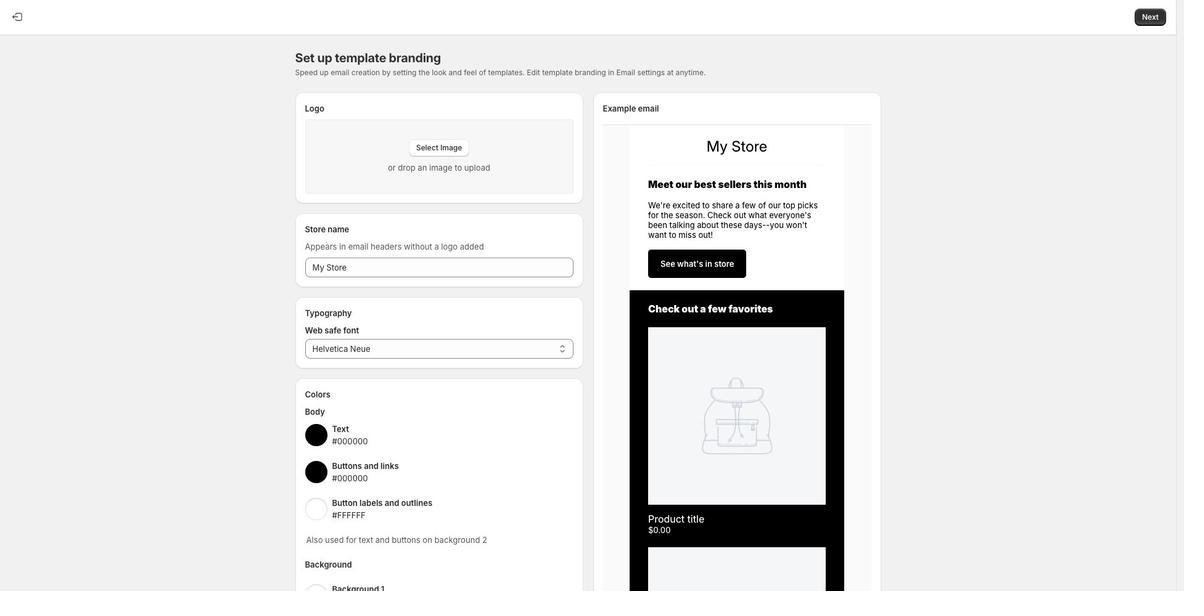 Task type: vqa. For each thing, say whether or not it's contained in the screenshot.
Fullscreen dialog
yes



Task type: describe. For each thing, give the bounding box(es) containing it.
fullscreen dialog
[[0, 0, 1184, 592]]



